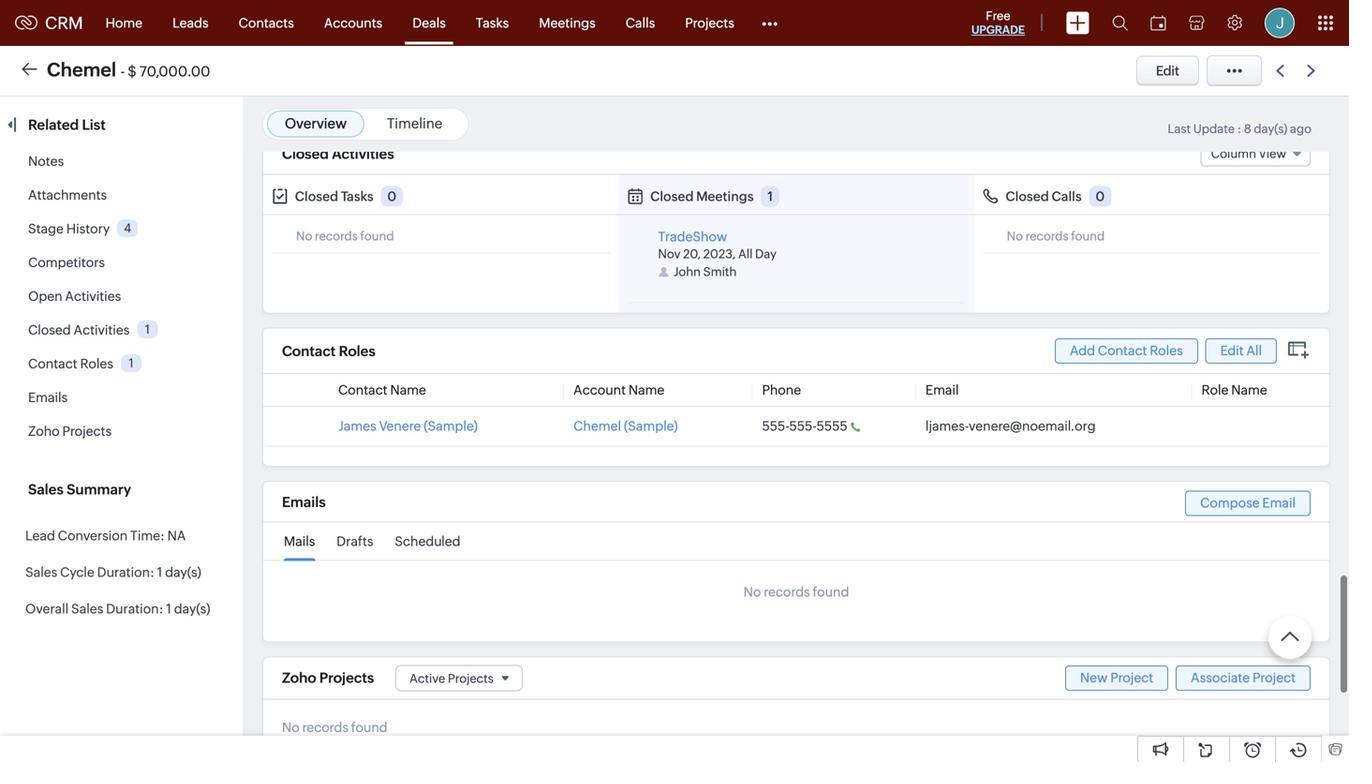Task type: locate. For each thing, give the bounding box(es) containing it.
(sample) down account name
[[624, 419, 678, 434]]

all left day
[[739, 247, 753, 261]]

1 right contact roles link
[[129, 356, 134, 370]]

0 right closed calls
[[1096, 189, 1105, 204]]

chemel for chemel - $ 70,000.00
[[47, 59, 116, 81]]

next record image
[[1308, 65, 1320, 77]]

associate project link
[[1176, 666, 1311, 691]]

2 vertical spatial day(s)
[[174, 601, 210, 616]]

name right role
[[1232, 383, 1268, 398]]

sales
[[28, 481, 64, 498], [25, 565, 57, 580], [71, 601, 103, 616]]

Active Projects field
[[396, 665, 523, 692]]

0 vertical spatial email
[[926, 383, 959, 398]]

edit button
[[1137, 56, 1200, 86]]

related list
[[28, 117, 109, 133]]

0 horizontal spatial chemel
[[47, 59, 116, 81]]

emails up zoho projects link on the bottom of the page
[[28, 390, 68, 405]]

contact inside add contact roles link
[[1098, 343, 1148, 358]]

roles up contact name 'link'
[[339, 343, 376, 360]]

1 horizontal spatial all
[[1247, 343, 1263, 358]]

0 horizontal spatial name
[[390, 383, 426, 398]]

name up james venere (sample)
[[390, 383, 426, 398]]

2023,
[[704, 247, 736, 261]]

1 horizontal spatial emails
[[282, 494, 326, 510]]

duration: up the overall sales duration: 1 day(s)
[[97, 565, 155, 580]]

stage history link
[[28, 221, 110, 236]]

0 horizontal spatial edit
[[1157, 63, 1180, 78]]

chemel down account
[[574, 419, 622, 434]]

0 vertical spatial tasks
[[476, 15, 509, 30]]

contact roles up contact name
[[282, 343, 376, 360]]

2 (sample) from the left
[[624, 419, 678, 434]]

activities up "closed tasks"
[[332, 146, 394, 162]]

history
[[66, 221, 110, 236]]

email link
[[926, 383, 959, 398]]

closed activities down "overview" link
[[282, 146, 394, 162]]

2 project from the left
[[1253, 670, 1296, 685]]

day(s) for sales cycle duration: 1 day(s)
[[165, 565, 201, 580]]

0 horizontal spatial zoho projects
[[28, 424, 112, 439]]

1 project from the left
[[1111, 670, 1154, 685]]

2 0 from the left
[[1096, 189, 1105, 204]]

chemel
[[47, 59, 116, 81], [574, 419, 622, 434]]

add contact roles link
[[1056, 338, 1199, 364]]

contacts link
[[224, 0, 309, 45]]

all up role name link at right bottom
[[1247, 343, 1263, 358]]

3 name from the left
[[1232, 383, 1268, 398]]

chemel left -
[[47, 59, 116, 81]]

sales for sales cycle duration: 1 day(s)
[[25, 565, 57, 580]]

smith
[[704, 265, 737, 279]]

1 horizontal spatial project
[[1253, 670, 1296, 685]]

0 vertical spatial chemel
[[47, 59, 116, 81]]

project right the associate
[[1253, 670, 1296, 685]]

name for role name
[[1232, 383, 1268, 398]]

zoho projects
[[28, 424, 112, 439], [282, 670, 374, 686]]

sales cycle duration: 1 day(s)
[[25, 565, 201, 580]]

1 horizontal spatial (sample)
[[624, 419, 678, 434]]

0 vertical spatial emails
[[28, 390, 68, 405]]

1 horizontal spatial email
[[1263, 496, 1296, 511]]

sales summary
[[28, 481, 131, 498]]

1 vertical spatial duration:
[[106, 601, 163, 616]]

no
[[296, 229, 313, 243], [1007, 229, 1024, 243], [744, 584, 762, 599], [282, 720, 300, 735]]

day(s) for overall sales duration: 1 day(s)
[[174, 601, 210, 616]]

closed activities down open activities
[[28, 322, 130, 337]]

0 horizontal spatial (sample)
[[424, 419, 478, 434]]

scheduled
[[395, 534, 461, 549]]

attachments link
[[28, 187, 107, 202]]

edit
[[1157, 63, 1180, 78], [1221, 343, 1245, 358]]

all inside tradeshow nov 20, 2023, all day
[[739, 247, 753, 261]]

accounts link
[[309, 0, 398, 45]]

overall sales duration: 1 day(s)
[[25, 601, 210, 616]]

project right new
[[1111, 670, 1154, 685]]

2 vertical spatial activities
[[74, 322, 130, 337]]

sales for sales summary
[[28, 481, 64, 498]]

home link
[[91, 0, 158, 45]]

view
[[1259, 147, 1287, 161]]

2 555- from the left
[[790, 419, 817, 434]]

no for closed calls
[[1007, 229, 1024, 243]]

tasks
[[476, 15, 509, 30], [341, 189, 374, 204]]

notes
[[28, 154, 64, 169]]

project for associate project
[[1253, 670, 1296, 685]]

0 vertical spatial zoho
[[28, 424, 60, 439]]

0
[[387, 189, 397, 204], [1096, 189, 1105, 204]]

activities down open activities
[[74, 322, 130, 337]]

0 horizontal spatial all
[[739, 247, 753, 261]]

overview link
[[285, 115, 347, 132]]

555-
[[763, 419, 790, 434], [790, 419, 817, 434]]

closed activities link
[[28, 322, 130, 337]]

1 vertical spatial zoho
[[282, 670, 316, 686]]

active
[[410, 671, 446, 686]]

no for closed tasks
[[296, 229, 313, 243]]

found
[[360, 229, 394, 243], [1072, 229, 1105, 243], [813, 584, 850, 599], [351, 720, 388, 735]]

create menu element
[[1056, 0, 1101, 45]]

day(s) for last update : 8 day(s) ago
[[1255, 122, 1288, 136]]

name for account name
[[629, 383, 665, 398]]

edit inside button
[[1157, 63, 1180, 78]]

2 name from the left
[[629, 383, 665, 398]]

0 horizontal spatial 0
[[387, 189, 397, 204]]

1 vertical spatial tasks
[[341, 189, 374, 204]]

1 vertical spatial edit
[[1221, 343, 1245, 358]]

time:
[[130, 528, 165, 543]]

sales up lead
[[28, 481, 64, 498]]

0 horizontal spatial project
[[1111, 670, 1154, 685]]

day
[[756, 247, 777, 261]]

james venere (sample) link
[[338, 419, 478, 434]]

projects inside field
[[448, 671, 494, 686]]

1 horizontal spatial chemel
[[574, 419, 622, 434]]

1 vertical spatial zoho projects
[[282, 670, 374, 686]]

chemel - $ 70,000.00
[[47, 59, 210, 81]]

1 horizontal spatial 0
[[1096, 189, 1105, 204]]

activities up closed activities link at the top of the page
[[65, 289, 121, 304]]

meetings
[[539, 15, 596, 30], [697, 189, 754, 204]]

0 vertical spatial meetings
[[539, 15, 596, 30]]

sales down cycle
[[71, 601, 103, 616]]

no records found for closed tasks
[[296, 229, 394, 243]]

leads link
[[158, 0, 224, 45]]

edit down calendar icon
[[1157, 63, 1180, 78]]

1 horizontal spatial edit
[[1221, 343, 1245, 358]]

cycle
[[60, 565, 94, 580]]

0 vertical spatial day(s)
[[1255, 122, 1288, 136]]

0 vertical spatial edit
[[1157, 63, 1180, 78]]

20,
[[683, 247, 701, 261]]

search image
[[1113, 15, 1129, 31]]

timeline link
[[387, 115, 443, 132]]

0 horizontal spatial roles
[[80, 356, 113, 371]]

1 down time:
[[157, 565, 163, 580]]

email right compose
[[1263, 496, 1296, 511]]

venere@noemail.org
[[969, 419, 1096, 434]]

mails
[[284, 534, 315, 549]]

edit for edit all
[[1221, 343, 1245, 358]]

projects
[[685, 15, 735, 30], [62, 424, 112, 439], [320, 670, 374, 686], [448, 671, 494, 686]]

chemel (sample) link
[[574, 419, 678, 434]]

0 vertical spatial duration:
[[97, 565, 155, 580]]

1 vertical spatial sales
[[25, 565, 57, 580]]

555- down phone link
[[763, 419, 790, 434]]

email up ljames-
[[926, 383, 959, 398]]

duration: down sales cycle duration: 1 day(s)
[[106, 601, 163, 616]]

contact roles down closed activities link at the top of the page
[[28, 356, 113, 371]]

zoho
[[28, 424, 60, 439], [282, 670, 316, 686]]

0 right "closed tasks"
[[387, 189, 397, 204]]

0 horizontal spatial contact roles
[[28, 356, 113, 371]]

1 horizontal spatial name
[[629, 383, 665, 398]]

emails up mails
[[282, 494, 326, 510]]

roles left edit all
[[1150, 343, 1184, 358]]

last update : 8 day(s) ago
[[1168, 122, 1312, 136]]

add contact roles
[[1071, 343, 1184, 358]]

edit up role name link at right bottom
[[1221, 343, 1245, 358]]

meetings link
[[524, 0, 611, 45]]

0 vertical spatial zoho projects
[[28, 424, 112, 439]]

project for new project
[[1111, 670, 1154, 685]]

0 vertical spatial closed activities
[[282, 146, 394, 162]]

1 vertical spatial calls
[[1052, 189, 1082, 204]]

0 horizontal spatial zoho
[[28, 424, 60, 439]]

1 vertical spatial activities
[[65, 289, 121, 304]]

1 vertical spatial all
[[1247, 343, 1263, 358]]

1 vertical spatial day(s)
[[165, 565, 201, 580]]

tradeshow link
[[658, 229, 728, 244]]

1 555- from the left
[[763, 419, 790, 434]]

1 horizontal spatial closed activities
[[282, 146, 394, 162]]

crm
[[45, 13, 83, 33]]

name for contact name
[[390, 383, 426, 398]]

found for closed tasks
[[360, 229, 394, 243]]

0 horizontal spatial calls
[[626, 15, 655, 30]]

meetings up tradeshow nov 20, 2023, all day
[[697, 189, 754, 204]]

activities
[[332, 146, 394, 162], [65, 289, 121, 304], [74, 322, 130, 337]]

1 name from the left
[[390, 383, 426, 398]]

1 vertical spatial chemel
[[574, 419, 622, 434]]

projects right active
[[448, 671, 494, 686]]

contact roles link
[[28, 356, 113, 371]]

calendar image
[[1151, 15, 1167, 30]]

name up chemel (sample)
[[629, 383, 665, 398]]

tradeshow
[[658, 229, 728, 244]]

1 vertical spatial meetings
[[697, 189, 754, 204]]

records
[[315, 229, 358, 243], [1026, 229, 1069, 243], [764, 584, 811, 599], [302, 720, 349, 735]]

1 0 from the left
[[387, 189, 397, 204]]

nov
[[658, 247, 681, 261]]

no records found for closed calls
[[1007, 229, 1105, 243]]

555- down phone
[[790, 419, 817, 434]]

(sample) right 'venere'
[[424, 419, 478, 434]]

open activities link
[[28, 289, 121, 304]]

1 (sample) from the left
[[424, 419, 478, 434]]

0 vertical spatial sales
[[28, 481, 64, 498]]

0 for calls
[[1096, 189, 1105, 204]]

column
[[1212, 147, 1257, 161]]

meetings left calls link
[[539, 15, 596, 30]]

0 vertical spatial calls
[[626, 15, 655, 30]]

roles down closed activities link at the top of the page
[[80, 356, 113, 371]]

Column View field
[[1201, 141, 1311, 166]]

0 horizontal spatial closed activities
[[28, 322, 130, 337]]

2 vertical spatial sales
[[71, 601, 103, 616]]

chemel for chemel (sample)
[[574, 419, 622, 434]]

tasks down "overview" link
[[341, 189, 374, 204]]

1 horizontal spatial tasks
[[476, 15, 509, 30]]

overview
[[285, 115, 347, 132]]

2 horizontal spatial name
[[1232, 383, 1268, 398]]

0 vertical spatial all
[[739, 247, 753, 261]]

john
[[674, 265, 701, 279]]

1 right closed activities link at the top of the page
[[145, 322, 150, 336]]

email
[[926, 383, 959, 398], [1263, 496, 1296, 511]]

timeline
[[387, 115, 443, 132]]

all
[[739, 247, 753, 261], [1247, 343, 1263, 358]]

1 horizontal spatial meetings
[[697, 189, 754, 204]]

1 horizontal spatial zoho
[[282, 670, 316, 686]]

0 horizontal spatial emails
[[28, 390, 68, 405]]

no records found
[[296, 229, 394, 243], [1007, 229, 1105, 243], [744, 584, 850, 599], [282, 720, 388, 735]]

upgrade
[[972, 23, 1026, 36]]

tasks right deals
[[476, 15, 509, 30]]

contacts
[[239, 15, 294, 30]]

sales left cycle
[[25, 565, 57, 580]]



Task type: vqa. For each thing, say whether or not it's contained in the screenshot.
bottom the Contact Name
no



Task type: describe. For each thing, give the bounding box(es) containing it.
projects down emails link on the left bottom
[[62, 424, 112, 439]]

notes link
[[28, 154, 64, 169]]

records for closed calls
[[1026, 229, 1069, 243]]

james
[[338, 419, 377, 434]]

records for closed tasks
[[315, 229, 358, 243]]

4
[[124, 221, 131, 235]]

new
[[1081, 670, 1108, 685]]

competitors link
[[28, 255, 105, 270]]

records for drafts
[[764, 584, 811, 599]]

tradeshow nov 20, 2023, all day
[[658, 229, 777, 261]]

-
[[121, 63, 125, 80]]

deals
[[413, 15, 446, 30]]

compose
[[1201, 496, 1260, 511]]

:
[[1238, 122, 1242, 136]]

projects left other modules field
[[685, 15, 735, 30]]

james venere (sample)
[[338, 419, 478, 434]]

activities for closed activities link at the top of the page
[[74, 322, 130, 337]]

0 horizontal spatial tasks
[[341, 189, 374, 204]]

projects link
[[670, 0, 750, 45]]

edit for edit
[[1157, 63, 1180, 78]]

stage
[[28, 221, 64, 236]]

venere
[[379, 419, 421, 434]]

2 horizontal spatial roles
[[1150, 343, 1184, 358]]

competitors
[[28, 255, 105, 270]]

found for drafts
[[813, 584, 850, 599]]

profile image
[[1265, 8, 1295, 38]]

leads
[[173, 15, 209, 30]]

555-555-5555
[[763, 419, 848, 434]]

crm link
[[15, 13, 83, 33]]

no for drafts
[[744, 584, 762, 599]]

duration: for overall sales duration:
[[106, 601, 163, 616]]

calls link
[[611, 0, 670, 45]]

free upgrade
[[972, 9, 1026, 36]]

projects left active
[[320, 670, 374, 686]]

0 horizontal spatial meetings
[[539, 15, 596, 30]]

account
[[574, 383, 626, 398]]

closed meetings
[[651, 189, 754, 204]]

edit all link
[[1206, 338, 1278, 364]]

stage history
[[28, 221, 110, 236]]

associate
[[1191, 670, 1251, 685]]

ljames-
[[926, 419, 969, 434]]

1 horizontal spatial contact roles
[[282, 343, 376, 360]]

lead
[[25, 528, 55, 543]]

1 horizontal spatial calls
[[1052, 189, 1082, 204]]

attachments
[[28, 187, 107, 202]]

free
[[986, 9, 1011, 23]]

1 vertical spatial closed activities
[[28, 322, 130, 337]]

associate project
[[1191, 670, 1296, 685]]

column view
[[1212, 147, 1287, 161]]

1 vertical spatial emails
[[282, 494, 326, 510]]

70,000.00
[[139, 63, 210, 80]]

tasks link
[[461, 0, 524, 45]]

new project
[[1081, 670, 1154, 685]]

0 vertical spatial activities
[[332, 146, 394, 162]]

found for closed calls
[[1072, 229, 1105, 243]]

Other Modules field
[[750, 8, 790, 38]]

new project link
[[1066, 666, 1169, 691]]

1 vertical spatial email
[[1263, 496, 1296, 511]]

emails link
[[28, 390, 68, 405]]

5555
[[817, 419, 848, 434]]

drafts
[[337, 534, 374, 549]]

home
[[106, 15, 143, 30]]

role
[[1202, 383, 1229, 398]]

activities for open activities link
[[65, 289, 121, 304]]

role name
[[1202, 383, 1268, 398]]

closed calls
[[1006, 189, 1082, 204]]

open
[[28, 289, 62, 304]]

1 down sales cycle duration: 1 day(s)
[[166, 601, 171, 616]]

create menu image
[[1067, 12, 1090, 34]]

1 horizontal spatial roles
[[339, 343, 376, 360]]

edit all
[[1221, 343, 1263, 358]]

1 horizontal spatial zoho projects
[[282, 670, 374, 686]]

related
[[28, 117, 79, 133]]

contact name link
[[338, 383, 426, 398]]

role name link
[[1202, 383, 1268, 398]]

deals link
[[398, 0, 461, 45]]

open activities
[[28, 289, 121, 304]]

update
[[1194, 122, 1236, 136]]

account name link
[[574, 383, 665, 398]]

closed tasks
[[295, 189, 374, 204]]

zoho projects link
[[28, 424, 112, 439]]

ljames-venere@noemail.org
[[926, 419, 1096, 434]]

8
[[1245, 122, 1252, 136]]

add
[[1071, 343, 1096, 358]]

search element
[[1101, 0, 1140, 46]]

0 for tasks
[[387, 189, 397, 204]]

phone link
[[763, 383, 802, 398]]

0 horizontal spatial email
[[926, 383, 959, 398]]

phone
[[763, 383, 802, 398]]

ago
[[1291, 122, 1312, 136]]

compose email
[[1201, 496, 1296, 511]]

active projects
[[410, 671, 494, 686]]

accounts
[[324, 15, 383, 30]]

no records found for drafts
[[744, 584, 850, 599]]

profile element
[[1254, 0, 1307, 45]]

conversion
[[58, 528, 128, 543]]

contact name
[[338, 383, 426, 398]]

1 up day
[[768, 189, 773, 204]]

$
[[128, 63, 137, 80]]

summary
[[67, 481, 131, 498]]

last
[[1168, 122, 1192, 136]]

duration: for sales cycle duration:
[[97, 565, 155, 580]]

previous record image
[[1277, 65, 1285, 77]]



